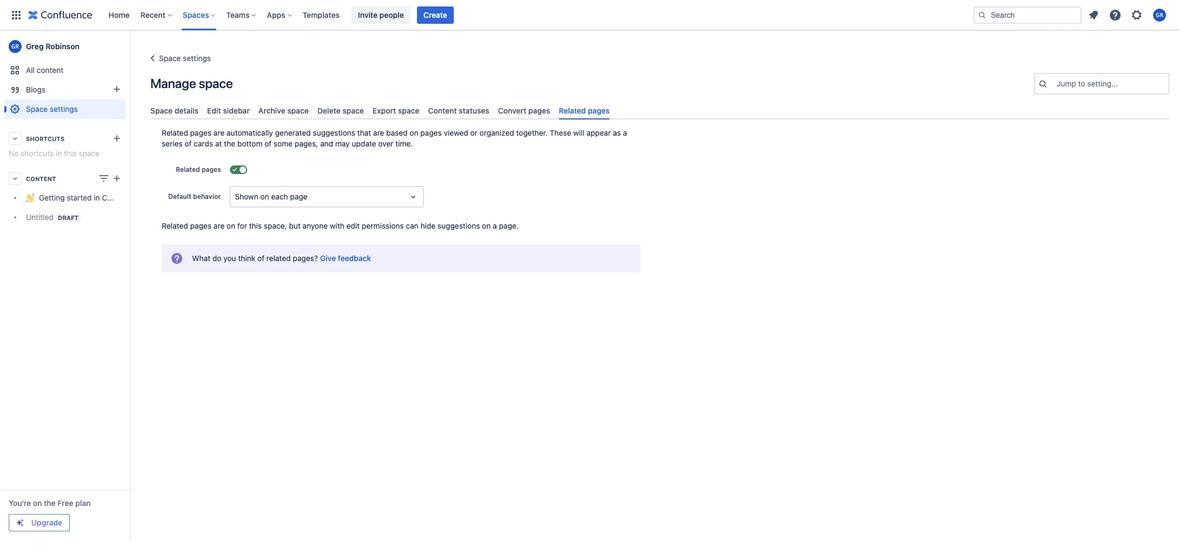 Task type: describe. For each thing, give the bounding box(es) containing it.
behavior
[[193, 193, 221, 201]]

convert
[[498, 106, 527, 115]]

teams
[[226, 10, 250, 19]]

related pages are on for this space, but anyone with edit permissions can hide suggestions on a page.
[[162, 221, 519, 231]]

pages up appear
[[588, 106, 610, 115]]

1 vertical spatial related pages
[[176, 166, 221, 174]]

content statuses
[[428, 106, 490, 115]]

pages down at
[[202, 166, 221, 174]]

all
[[26, 65, 35, 75]]

spaces button
[[180, 6, 220, 24]]

related up will
[[559, 106, 586, 115]]

space element
[[0, 30, 142, 541]]

create
[[424, 10, 447, 19]]

create a page image
[[110, 172, 123, 185]]

spaces
[[183, 10, 209, 19]]

delete space link
[[313, 102, 368, 120]]

organized
[[480, 128, 514, 138]]

in for started
[[94, 193, 100, 203]]

blogs link
[[4, 80, 126, 100]]

content statuses link
[[424, 102, 494, 120]]

can
[[406, 221, 419, 231]]

manage
[[150, 76, 196, 91]]

space left details
[[150, 106, 173, 115]]

may
[[335, 139, 350, 148]]

together.
[[516, 128, 548, 138]]

time.
[[396, 139, 413, 148]]

all content link
[[4, 61, 126, 80]]

give
[[320, 254, 336, 263]]

add shortcut image
[[110, 132, 123, 145]]

appear
[[587, 128, 611, 138]]

related up default behavior
[[176, 166, 200, 174]]

1 horizontal spatial space settings
[[159, 54, 211, 63]]

statuses
[[459, 106, 490, 115]]

content for content
[[26, 175, 56, 182]]

global element
[[6, 0, 972, 30]]

Search field
[[974, 6, 1082, 24]]

at
[[215, 139, 222, 148]]

you
[[224, 254, 236, 263]]

your profile and preferences image
[[1154, 8, 1167, 21]]

hide
[[421, 221, 436, 231]]

space,
[[264, 221, 287, 231]]

page
[[290, 192, 308, 201]]

getting
[[39, 193, 65, 203]]

plan
[[75, 499, 91, 508]]

robinson
[[46, 42, 80, 51]]

untitled draft
[[26, 213, 79, 222]]

space for manage space
[[199, 76, 233, 91]]

space for delete space
[[343, 106, 364, 115]]

this inside space element
[[64, 149, 77, 158]]

update
[[352, 139, 376, 148]]

or
[[471, 128, 478, 138]]

Search settings text field
[[1057, 78, 1059, 89]]

recent
[[140, 10, 165, 19]]

space details
[[150, 106, 199, 115]]

0 vertical spatial space settings link
[[146, 52, 211, 65]]

generated
[[275, 128, 311, 138]]

the inside the related pages are automatically generated suggestions that are based on pages viewed or organized together. these will appear as a series of cards at the bottom of some pages, and may update over time.
[[224, 139, 235, 148]]

1 horizontal spatial settings
[[183, 54, 211, 63]]

space settings inside space element
[[26, 104, 78, 114]]

are for for
[[214, 221, 225, 231]]

templates
[[303, 10, 340, 19]]

content
[[37, 65, 63, 75]]

draft
[[58, 214, 79, 221]]

delete
[[318, 106, 341, 115]]

space up manage
[[159, 54, 181, 63]]

convert pages
[[498, 106, 550, 115]]

1 horizontal spatial of
[[257, 254, 265, 263]]

archive space link
[[254, 102, 313, 120]]

getting started in confluence link
[[4, 188, 142, 208]]

on inside space element
[[33, 499, 42, 508]]

shortcuts
[[21, 149, 54, 158]]

manage space
[[150, 76, 233, 91]]

export space
[[373, 106, 420, 115]]

related pages are automatically generated suggestions that are based on pages viewed or organized together. these will appear as a series of cards at the bottom of some pages, and may update over time.
[[162, 128, 627, 148]]

what
[[192, 254, 210, 263]]

automatically
[[227, 128, 273, 138]]

apps
[[267, 10, 285, 19]]

invite
[[358, 10, 378, 19]]

2 horizontal spatial of
[[265, 139, 272, 148]]

archive
[[258, 106, 285, 115]]

are for generated
[[214, 128, 225, 138]]

these
[[550, 128, 571, 138]]

tree inside space element
[[4, 188, 142, 227]]

archive space
[[258, 106, 309, 115]]

premium image
[[16, 519, 24, 528]]

with
[[330, 221, 345, 231]]

space down shortcuts dropdown button
[[79, 149, 100, 158]]

are up over
[[373, 128, 384, 138]]

templates link
[[300, 6, 343, 24]]

on left for
[[227, 221, 235, 231]]

related pages link
[[555, 102, 614, 120]]

shown
[[235, 192, 258, 201]]

for
[[237, 221, 247, 231]]

open image
[[407, 191, 420, 204]]

pages left viewed
[[421, 128, 442, 138]]

started
[[67, 193, 92, 203]]

space for archive space
[[287, 106, 309, 115]]

to
[[1079, 79, 1086, 88]]

give feedback button
[[320, 253, 371, 264]]

shortcuts button
[[4, 129, 126, 148]]

shown on each page
[[235, 192, 308, 201]]

recent button
[[137, 6, 176, 24]]

edit
[[207, 106, 221, 115]]



Task type: locate. For each thing, give the bounding box(es) containing it.
on
[[410, 128, 419, 138], [260, 192, 269, 201], [227, 221, 235, 231], [482, 221, 491, 231], [33, 499, 42, 508]]

a right as
[[623, 128, 627, 138]]

are left for
[[214, 221, 225, 231]]

0 horizontal spatial in
[[56, 149, 62, 158]]

content inside dropdown button
[[26, 175, 56, 182]]

space for export space
[[398, 106, 420, 115]]

setting...
[[1088, 79, 1118, 88]]

pages up together.
[[529, 106, 550, 115]]

a
[[623, 128, 627, 138], [493, 221, 497, 231]]

feedback
[[338, 254, 371, 263]]

convert pages link
[[494, 102, 555, 120]]

upgrade
[[31, 518, 62, 528]]

1 vertical spatial space settings link
[[4, 100, 126, 119]]

no shortcuts in this space
[[9, 149, 100, 158]]

0 horizontal spatial related pages
[[176, 166, 221, 174]]

help icon image
[[1109, 8, 1122, 21]]

you're
[[9, 499, 31, 508]]

1 horizontal spatial this
[[249, 221, 262, 231]]

suggestions right hide
[[438, 221, 480, 231]]

0 vertical spatial suggestions
[[313, 128, 355, 138]]

related
[[267, 254, 291, 263]]

tree containing getting started in confluence
[[4, 188, 142, 227]]

a inside the related pages are automatically generated suggestions that are based on pages viewed or organized together. these will appear as a series of cards at the bottom of some pages, and may update over time.
[[623, 128, 627, 138]]

of right "think"
[[257, 254, 265, 263]]

confluence image
[[28, 8, 92, 21], [28, 8, 92, 21]]

0 horizontal spatial space settings link
[[4, 100, 126, 119]]

series
[[162, 139, 183, 148]]

related pages down the cards
[[176, 166, 221, 174]]

content for content statuses
[[428, 106, 457, 115]]

1 horizontal spatial suggestions
[[438, 221, 480, 231]]

export space link
[[368, 102, 424, 120]]

shortcuts
[[26, 135, 64, 142]]

collapse sidebar image
[[118, 36, 142, 57]]

settings down the blogs link
[[50, 104, 78, 114]]

and
[[320, 139, 333, 148]]

related up series
[[162, 128, 188, 138]]

1 horizontal spatial content
[[428, 106, 457, 115]]

the
[[224, 139, 235, 148], [44, 499, 56, 508]]

of left the cards
[[185, 139, 192, 148]]

space settings down the blogs link
[[26, 104, 78, 114]]

space up generated
[[287, 106, 309, 115]]

space details link
[[146, 102, 203, 120]]

related down default
[[162, 221, 188, 231]]

1 vertical spatial a
[[493, 221, 497, 231]]

on left each
[[260, 192, 269, 201]]

0 vertical spatial this
[[64, 149, 77, 158]]

1 vertical spatial content
[[26, 175, 56, 182]]

on left page.
[[482, 221, 491, 231]]

page.
[[499, 221, 519, 231]]

0 vertical spatial content
[[428, 106, 457, 115]]

related pages up will
[[559, 106, 610, 115]]

you're on the free plan
[[9, 499, 91, 508]]

confluence
[[102, 193, 142, 203]]

1 vertical spatial settings
[[50, 104, 78, 114]]

jump
[[1057, 79, 1077, 88]]

0 horizontal spatial a
[[493, 221, 497, 231]]

export
[[373, 106, 396, 115]]

related pages inside 'tab list'
[[559, 106, 610, 115]]

0 vertical spatial settings
[[183, 54, 211, 63]]

space settings up manage space
[[159, 54, 211, 63]]

this down shortcuts dropdown button
[[64, 149, 77, 158]]

home
[[108, 10, 130, 19]]

0 horizontal spatial settings
[[50, 104, 78, 114]]

change view image
[[97, 172, 110, 185]]

0 horizontal spatial of
[[185, 139, 192, 148]]

of left some
[[265, 139, 272, 148]]

greg robinson
[[26, 42, 80, 51]]

upgrade button
[[9, 515, 69, 531]]

but
[[289, 221, 301, 231]]

this right for
[[249, 221, 262, 231]]

content up getting in the left top of the page
[[26, 175, 56, 182]]

home link
[[105, 6, 133, 24]]

1 vertical spatial this
[[249, 221, 262, 231]]

suggestions inside the related pages are automatically generated suggestions that are based on pages viewed or organized together. these will appear as a series of cards at the bottom of some pages, and may update over time.
[[313, 128, 355, 138]]

in right started
[[94, 193, 100, 203]]

anyone
[[303, 221, 328, 231]]

0 vertical spatial a
[[623, 128, 627, 138]]

what do you think of related pages? give feedback
[[192, 254, 371, 263]]

settings inside space element
[[50, 104, 78, 114]]

bottom
[[237, 139, 263, 148]]

untitled
[[26, 213, 54, 222]]

space settings link up manage
[[146, 52, 211, 65]]

edit sidebar
[[207, 106, 250, 115]]

banner containing home
[[0, 0, 1180, 30]]

0 horizontal spatial suggestions
[[313, 128, 355, 138]]

in down shortcuts dropdown button
[[56, 149, 62, 158]]

1 horizontal spatial space settings link
[[146, 52, 211, 65]]

delete space
[[318, 106, 364, 115]]

cards
[[194, 139, 213, 148]]

tab list containing space details
[[146, 102, 1174, 120]]

related inside the related pages are automatically generated suggestions that are based on pages viewed or organized together. these will appear as a series of cards at the bottom of some pages, and may update over time.
[[162, 128, 188, 138]]

pages,
[[295, 139, 318, 148]]

settings icon image
[[1131, 8, 1144, 21]]

default behavior
[[168, 193, 221, 201]]

edit sidebar link
[[203, 102, 254, 120]]

0 vertical spatial in
[[56, 149, 62, 158]]

settings up manage space
[[183, 54, 211, 63]]

in for shortcuts
[[56, 149, 62, 158]]

pages up the cards
[[190, 128, 212, 138]]

space up edit
[[199, 76, 233, 91]]

are up at
[[214, 128, 225, 138]]

0 vertical spatial the
[[224, 139, 235, 148]]

create a blog image
[[110, 83, 123, 96]]

blogs
[[26, 85, 46, 94]]

default
[[168, 193, 191, 201]]

appswitcher icon image
[[10, 8, 23, 21]]

space
[[199, 76, 233, 91], [287, 106, 309, 115], [343, 106, 364, 115], [398, 106, 420, 115], [79, 149, 100, 158]]

1 vertical spatial the
[[44, 499, 56, 508]]

greg
[[26, 42, 44, 51]]

space settings link up shortcuts dropdown button
[[4, 100, 126, 119]]

the right at
[[224, 139, 235, 148]]

pages?
[[293, 254, 318, 263]]

content button
[[4, 169, 126, 188]]

notification icon image
[[1088, 8, 1101, 21]]

in inside tree
[[94, 193, 100, 203]]

viewed
[[444, 128, 468, 138]]

tree
[[4, 188, 142, 227]]

banner
[[0, 0, 1180, 30]]

on right you're
[[33, 499, 42, 508]]

the left free at left bottom
[[44, 499, 56, 508]]

permissions
[[362, 221, 404, 231]]

space
[[159, 54, 181, 63], [26, 104, 48, 114], [150, 106, 173, 115]]

space right export
[[398, 106, 420, 115]]

suggestions up and
[[313, 128, 355, 138]]

1 horizontal spatial in
[[94, 193, 100, 203]]

1 horizontal spatial the
[[224, 139, 235, 148]]

edit
[[347, 221, 360, 231]]

1 vertical spatial suggestions
[[438, 221, 480, 231]]

space settings link
[[146, 52, 211, 65], [4, 100, 126, 119]]

greg robinson link
[[4, 36, 126, 57]]

0 horizontal spatial space settings
[[26, 104, 78, 114]]

pages down behavior
[[190, 221, 212, 231]]

based
[[386, 128, 408, 138]]

of
[[185, 139, 192, 148], [265, 139, 272, 148], [257, 254, 265, 263]]

do
[[213, 254, 222, 263]]

1 horizontal spatial related pages
[[559, 106, 610, 115]]

each
[[271, 192, 288, 201]]

content up viewed
[[428, 106, 457, 115]]

0 vertical spatial space settings
[[159, 54, 211, 63]]

the inside space element
[[44, 499, 56, 508]]

related pages
[[559, 106, 610, 115], [176, 166, 221, 174]]

details
[[175, 106, 199, 115]]

invite people
[[358, 10, 404, 19]]

invite people button
[[352, 6, 411, 24]]

1 horizontal spatial a
[[623, 128, 627, 138]]

create link
[[417, 6, 454, 24]]

apps button
[[264, 6, 296, 24]]

this
[[64, 149, 77, 158], [249, 221, 262, 231]]

space right delete
[[343, 106, 364, 115]]

space down blogs
[[26, 104, 48, 114]]

1 vertical spatial in
[[94, 193, 100, 203]]

content inside 'link'
[[428, 106, 457, 115]]

content
[[428, 106, 457, 115], [26, 175, 56, 182]]

0 vertical spatial related pages
[[559, 106, 610, 115]]

None text field
[[235, 192, 237, 202]]

1 vertical spatial space settings
[[26, 104, 78, 114]]

getting started in confluence
[[39, 193, 142, 203]]

people
[[380, 10, 404, 19]]

free
[[58, 499, 73, 508]]

0 horizontal spatial content
[[26, 175, 56, 182]]

as
[[613, 128, 621, 138]]

on up time.
[[410, 128, 419, 138]]

some
[[274, 139, 293, 148]]

0 horizontal spatial this
[[64, 149, 77, 158]]

tab list
[[146, 102, 1174, 120]]

a left page.
[[493, 221, 497, 231]]

0 horizontal spatial the
[[44, 499, 56, 508]]

on inside the related pages are automatically generated suggestions that are based on pages viewed or organized together. these will appear as a series of cards at the bottom of some pages, and may update over time.
[[410, 128, 419, 138]]

search image
[[978, 11, 987, 19]]



Task type: vqa. For each thing, say whether or not it's contained in the screenshot.
Give feedback button
yes



